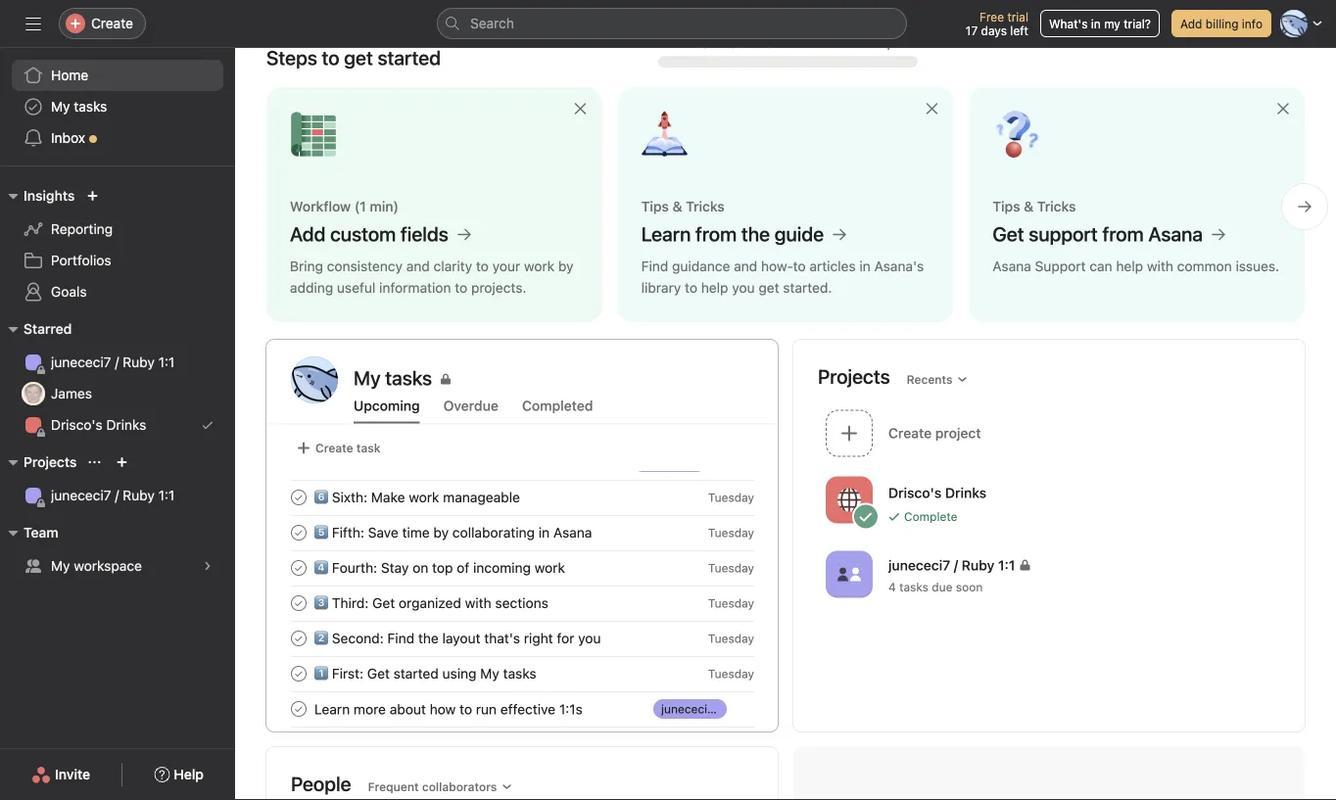 Task type: locate. For each thing, give the bounding box(es) containing it.
get
[[759, 280, 780, 296]]

create inside dropdown button
[[91, 15, 133, 31]]

tasks up effective
[[503, 666, 537, 682]]

asana
[[1149, 222, 1204, 246], [993, 258, 1032, 274], [554, 525, 592, 541]]

2 horizontal spatial tasks
[[900, 581, 929, 594]]

2 tips & tricks from the left
[[993, 198, 1077, 215]]

completed image left the 6️⃣
[[287, 486, 311, 510]]

/ inside projects element
[[115, 488, 119, 504]]

learn more about how to run effective 1:1s
[[315, 702, 583, 718]]

frequent collaborators
[[368, 781, 497, 794]]

1 horizontal spatial in
[[860, 258, 871, 274]]

1 vertical spatial in
[[860, 258, 871, 274]]

save
[[368, 525, 399, 541]]

create project link
[[818, 404, 1282, 467]]

you right for
[[578, 630, 601, 647]]

1 horizontal spatial with
[[1148, 258, 1174, 274]]

0 horizontal spatial drisco's drinks
[[51, 417, 146, 433]]

1 & tricks from the left
[[673, 198, 725, 215]]

0 vertical spatial my
[[51, 99, 70, 115]]

learn for learn from the guide
[[642, 222, 691, 246]]

create task
[[316, 442, 381, 455]]

1 horizontal spatial help
[[1117, 258, 1144, 274]]

4 completed checkbox from the top
[[287, 627, 311, 651]]

create left the task
[[316, 442, 353, 455]]

how-
[[762, 258, 794, 274]]

completed checkbox for 5️⃣
[[287, 521, 311, 545]]

junececi7
[[51, 354, 111, 370], [51, 488, 111, 504], [889, 557, 951, 574], [662, 703, 714, 716]]

1 vertical spatial add
[[290, 222, 326, 246]]

Completed checkbox
[[287, 486, 311, 510], [287, 521, 311, 545], [287, 592, 311, 616], [287, 627, 311, 651], [287, 663, 311, 686], [287, 698, 311, 721]]

tips & tricks up learn from the guide
[[642, 198, 725, 215]]

0 horizontal spatial by
[[434, 525, 449, 541]]

help right can
[[1117, 258, 1144, 274]]

completed checkbox for learn
[[287, 698, 311, 721]]

from up guidance
[[696, 222, 737, 246]]

1 horizontal spatial tips
[[993, 198, 1021, 215]]

with down of at the bottom left of the page
[[465, 595, 492, 611]]

with left common
[[1148, 258, 1174, 274]]

3 completed checkbox from the top
[[287, 592, 311, 616]]

1 vertical spatial completed image
[[287, 698, 311, 721]]

in for asana
[[539, 525, 550, 541]]

1 horizontal spatial projects
[[818, 365, 891, 388]]

stay
[[381, 560, 409, 576]]

by right the your
[[559, 258, 574, 274]]

1:1 inside starred element
[[158, 354, 175, 370]]

4 completed image from the top
[[287, 627, 311, 651]]

1 horizontal spatial & tricks
[[1024, 198, 1077, 215]]

completed image left 4️⃣
[[287, 557, 311, 580]]

to left the run
[[460, 702, 472, 718]]

4 tuesday button from the top
[[708, 597, 755, 611]]

drisco's drinks up complete
[[889, 485, 987, 501]]

6 completed checkbox from the top
[[287, 698, 311, 721]]

5 completed checkbox from the top
[[287, 663, 311, 686]]

0 horizontal spatial the
[[418, 630, 439, 647]]

by inside 'bring consistency and clarity to your work by adding useful information to projects.'
[[559, 258, 574, 274]]

6️⃣ sixth: make work manageable
[[315, 489, 520, 505]]

1 horizontal spatial tips & tricks
[[993, 198, 1077, 215]]

due
[[932, 581, 953, 594]]

1 vertical spatial my
[[51, 558, 70, 574]]

help inside find guidance and how-to articles in asana's library to help you get started.
[[702, 280, 729, 296]]

work inside 'bring consistency and clarity to your work by adding useful information to projects.'
[[524, 258, 555, 274]]

junececi7 / ruby 1:1
[[51, 354, 175, 370], [51, 488, 175, 504], [889, 557, 1016, 574], [662, 703, 770, 716]]

0 vertical spatial projects
[[818, 365, 891, 388]]

1 completed checkbox from the top
[[287, 486, 311, 510]]

2 completed image from the top
[[287, 698, 311, 721]]

2 tuesday from the top
[[708, 526, 755, 540]]

my inside teams element
[[51, 558, 70, 574]]

1 completed image from the top
[[287, 486, 311, 510]]

get for 3️⃣ third: get organized with sections
[[373, 595, 395, 611]]

globe image
[[838, 489, 862, 512]]

0 vertical spatial drisco's
[[51, 417, 103, 433]]

learn up guidance
[[642, 222, 691, 246]]

0 vertical spatial add
[[1181, 17, 1203, 30]]

& tricks up learn from the guide
[[673, 198, 725, 215]]

1 tips & tricks from the left
[[642, 198, 725, 215]]

1 horizontal spatial more
[[794, 34, 827, 50]]

the up how-
[[742, 222, 770, 246]]

0 horizontal spatial with
[[465, 595, 492, 611]]

5 tuesday from the top
[[708, 632, 755, 646]]

1 completed image from the top
[[287, 557, 311, 580]]

0 horizontal spatial tips
[[642, 198, 669, 215]]

1 vertical spatial create
[[316, 442, 353, 455]]

0 horizontal spatial asana
[[554, 525, 592, 541]]

1 and from the left
[[407, 258, 430, 274]]

collaborators
[[422, 781, 497, 794]]

0 vertical spatial completed image
[[287, 557, 311, 580]]

0 horizontal spatial projects
[[24, 454, 77, 470]]

0 horizontal spatial find
[[388, 630, 415, 647]]

you inside find guidance and how-to articles in asana's library to help you get started.
[[732, 280, 755, 296]]

1 horizontal spatial from
[[1103, 222, 1144, 246]]

1 horizontal spatial tasks
[[503, 666, 537, 682]]

add billing info
[[1181, 17, 1263, 30]]

in left my
[[1092, 17, 1101, 30]]

2 vertical spatial work
[[535, 560, 565, 576]]

find up library
[[642, 258, 669, 274]]

tasks down home
[[74, 99, 107, 115]]

1 horizontal spatial find
[[642, 258, 669, 274]]

1 vertical spatial the
[[418, 630, 439, 647]]

1 horizontal spatial dismiss image
[[1276, 101, 1292, 117]]

in right collaborating
[[539, 525, 550, 541]]

1 horizontal spatial add
[[1181, 17, 1203, 30]]

completed checkbox left 5️⃣
[[287, 521, 311, 545]]

0 horizontal spatial from
[[696, 222, 737, 246]]

tasks for my
[[74, 99, 107, 115]]

0 horizontal spatial you
[[578, 630, 601, 647]]

add left the billing on the top of the page
[[1181, 17, 1203, 30]]

to up started.
[[794, 258, 806, 274]]

0 vertical spatial learn
[[642, 222, 691, 246]]

create inside 'button'
[[316, 442, 353, 455]]

tuesday for tasks
[[708, 667, 755, 681]]

ruby inside projects element
[[123, 488, 155, 504]]

0 horizontal spatial drisco's
[[51, 417, 103, 433]]

1 horizontal spatial learn
[[642, 222, 691, 246]]

completed checkbox left 2️⃣
[[287, 627, 311, 651]]

1 horizontal spatial create
[[316, 442, 353, 455]]

drinks up new project or portfolio image
[[106, 417, 146, 433]]

common
[[1178, 258, 1233, 274]]

6 tuesday from the top
[[708, 667, 755, 681]]

2 vertical spatial asana
[[554, 525, 592, 541]]

2 vertical spatial get
[[367, 666, 390, 682]]

work right the your
[[524, 258, 555, 274]]

0 vertical spatial work
[[524, 258, 555, 274]]

and inside 'bring consistency and clarity to your work by adding useful information to projects.'
[[407, 258, 430, 274]]

new project or portfolio image
[[116, 457, 128, 468]]

drisco's inside drisco's drinks link
[[51, 417, 103, 433]]

of
[[457, 560, 470, 576]]

2 from from the left
[[1103, 222, 1144, 246]]

my inside global element
[[51, 99, 70, 115]]

tips for learn from the guide
[[642, 198, 669, 215]]

team button
[[0, 521, 58, 545]]

0 horizontal spatial tasks
[[74, 99, 107, 115]]

get right first:
[[367, 666, 390, 682]]

what's in my trial?
[[1050, 17, 1152, 30]]

0 vertical spatial more
[[794, 34, 827, 50]]

the left the layout
[[418, 630, 439, 647]]

to inside intermediate 8 more to level up
[[831, 34, 843, 50]]

3 completed image from the top
[[287, 592, 311, 616]]

2 completed checkbox from the top
[[287, 521, 311, 545]]

completed image for 2️⃣
[[287, 627, 311, 651]]

tips for get support from asana
[[993, 198, 1021, 215]]

first:
[[332, 666, 364, 682]]

junececi7 inside projects element
[[51, 488, 111, 504]]

0 vertical spatial create
[[91, 15, 133, 31]]

completed image for 1️⃣
[[287, 663, 311, 686]]

to down guidance
[[685, 280, 698, 296]]

1 vertical spatial projects
[[24, 454, 77, 470]]

3 tuesday from the top
[[708, 562, 755, 575]]

0 vertical spatial help
[[1117, 258, 1144, 274]]

get
[[993, 222, 1025, 246], [373, 595, 395, 611], [367, 666, 390, 682]]

0 horizontal spatial & tricks
[[673, 198, 725, 215]]

asana left support
[[993, 258, 1032, 274]]

1 vertical spatial drisco's drinks
[[889, 485, 987, 501]]

/
[[115, 354, 119, 370], [115, 488, 119, 504], [954, 557, 959, 574], [718, 703, 721, 716]]

invite
[[55, 767, 90, 783]]

collaborating
[[453, 525, 535, 541]]

drisco's down james
[[51, 417, 103, 433]]

add inside button
[[1181, 17, 1203, 30]]

find
[[642, 258, 669, 274], [388, 630, 415, 647]]

6 tuesday button from the top
[[708, 667, 755, 681]]

help button
[[141, 758, 217, 793]]

4️⃣ fourth: stay on top of incoming work
[[315, 560, 565, 576]]

1 vertical spatial work
[[409, 489, 440, 505]]

create
[[91, 15, 133, 31], [316, 442, 353, 455]]

completed image left 5️⃣
[[287, 521, 311, 545]]

work up sections
[[535, 560, 565, 576]]

5 tuesday button from the top
[[708, 632, 755, 646]]

1 vertical spatial you
[[578, 630, 601, 647]]

3 tuesday button from the top
[[708, 562, 755, 575]]

drisco's drinks up show options, current sort, top "image"
[[51, 417, 146, 433]]

2 horizontal spatial asana
[[1149, 222, 1204, 246]]

goals
[[51, 284, 87, 300]]

learn down 1️⃣
[[315, 702, 350, 718]]

and
[[407, 258, 430, 274], [734, 258, 758, 274]]

completed image up people
[[287, 698, 311, 721]]

1 horizontal spatial by
[[559, 258, 574, 274]]

tips & tricks up the support
[[993, 198, 1077, 215]]

completed checkbox up people
[[287, 698, 311, 721]]

in
[[1092, 17, 1101, 30], [860, 258, 871, 274], [539, 525, 550, 541]]

5 completed image from the top
[[287, 663, 311, 686]]

1 vertical spatial find
[[388, 630, 415, 647]]

2 horizontal spatial in
[[1092, 17, 1101, 30]]

for
[[557, 630, 575, 647]]

1️⃣
[[315, 666, 328, 682]]

tasks
[[74, 99, 107, 115], [900, 581, 929, 594], [503, 666, 537, 682]]

tips
[[642, 198, 669, 215], [993, 198, 1021, 215]]

completed image for 6️⃣
[[287, 486, 311, 510]]

asana right collaborating
[[554, 525, 592, 541]]

projects
[[818, 365, 891, 388], [24, 454, 77, 470]]

my right the using
[[481, 666, 500, 682]]

people image
[[838, 563, 862, 587]]

support
[[1036, 258, 1087, 274]]

from up asana support can help with common issues.
[[1103, 222, 1144, 246]]

hide sidebar image
[[25, 16, 41, 31]]

home link
[[12, 60, 223, 91]]

in right the articles
[[860, 258, 871, 274]]

2 tuesday button from the top
[[708, 526, 755, 540]]

1 vertical spatial tasks
[[900, 581, 929, 594]]

create up home link
[[91, 15, 133, 31]]

completed checkbox left 1️⃣
[[287, 663, 311, 686]]

drisco's drinks link
[[12, 410, 223, 441]]

1 vertical spatial junececi7 / ruby 1:1 link
[[12, 480, 223, 512]]

0 vertical spatial the
[[742, 222, 770, 246]]

find guidance and how-to articles in asana's library to help you get started.
[[642, 258, 924, 296]]

completed image left 2️⃣
[[287, 627, 311, 651]]

drinks inside starred element
[[106, 417, 146, 433]]

and up information
[[407, 258, 430, 274]]

1 horizontal spatial the
[[742, 222, 770, 246]]

in inside find guidance and how-to articles in asana's library to help you get started.
[[860, 258, 871, 274]]

help down guidance
[[702, 280, 729, 296]]

starred
[[24, 321, 72, 337]]

2 vertical spatial tasks
[[503, 666, 537, 682]]

0 horizontal spatial and
[[407, 258, 430, 274]]

2 tips from the left
[[993, 198, 1021, 215]]

0 vertical spatial tasks
[[74, 99, 107, 115]]

by right the time
[[434, 525, 449, 541]]

0 horizontal spatial add
[[290, 222, 326, 246]]

custom
[[330, 222, 396, 246]]

search list box
[[437, 8, 908, 39]]

learn for learn more about how to run effective 1:1s
[[315, 702, 350, 718]]

and left how-
[[734, 258, 758, 274]]

drisco's drinks
[[51, 417, 146, 433], [889, 485, 987, 501]]

completed image
[[287, 486, 311, 510], [287, 521, 311, 545], [287, 592, 311, 616], [287, 627, 311, 651], [287, 663, 311, 686]]

0 vertical spatial find
[[642, 258, 669, 274]]

junececi7 / ruby 1:1 inside starred element
[[51, 354, 175, 370]]

find up started
[[388, 630, 415, 647]]

drinks up complete
[[946, 485, 987, 501]]

0 vertical spatial drisco's drinks
[[51, 417, 146, 433]]

projects left show options, current sort, top "image"
[[24, 454, 77, 470]]

2 vertical spatial in
[[539, 525, 550, 541]]

1 vertical spatial get
[[373, 595, 395, 611]]

1 vertical spatial help
[[702, 280, 729, 296]]

1 vertical spatial more
[[354, 702, 386, 718]]

1 vertical spatial asana
[[993, 258, 1032, 274]]

& tricks up the support
[[1024, 198, 1077, 215]]

2️⃣
[[315, 630, 328, 647]]

0 vertical spatial in
[[1092, 17, 1101, 30]]

junececi7 / ruby 1:1 link inside projects element
[[12, 480, 223, 512]]

1 dismiss image from the left
[[925, 101, 940, 117]]

james
[[51, 386, 92, 402]]

1 horizontal spatial you
[[732, 280, 755, 296]]

my down team
[[51, 558, 70, 574]]

0 horizontal spatial create
[[91, 15, 133, 31]]

& tricks for support
[[1024, 198, 1077, 215]]

completed image for 4️⃣
[[287, 557, 311, 580]]

manageable
[[443, 489, 520, 505]]

completed image left 1️⃣
[[287, 663, 311, 686]]

learn from the guide
[[642, 222, 824, 246]]

work right make
[[409, 489, 440, 505]]

0 horizontal spatial drinks
[[106, 417, 146, 433]]

how
[[430, 702, 456, 718]]

completed checkbox for 6️⃣
[[287, 486, 311, 510]]

organized
[[399, 595, 461, 611]]

2 & tricks from the left
[[1024, 198, 1077, 215]]

completed checkbox for 3️⃣
[[287, 592, 311, 616]]

tasks inside global element
[[74, 99, 107, 115]]

clarity
[[434, 258, 473, 274]]

tuesday for incoming
[[708, 562, 755, 575]]

get right the third:
[[373, 595, 395, 611]]

my tasks link
[[12, 91, 223, 123]]

with
[[1148, 258, 1174, 274], [465, 595, 492, 611]]

starred element
[[0, 312, 235, 445]]

0 horizontal spatial help
[[702, 280, 729, 296]]

search
[[470, 15, 514, 31]]

0 horizontal spatial tips & tricks
[[642, 198, 725, 215]]

8
[[782, 34, 791, 50]]

1 vertical spatial with
[[465, 595, 492, 611]]

1 tips from the left
[[642, 198, 669, 215]]

1 vertical spatial drinks
[[946, 485, 987, 501]]

add down workflow
[[290, 222, 326, 246]]

2 dismiss image from the left
[[1276, 101, 1292, 117]]

and inside find guidance and how-to articles in asana's library to help you get started.
[[734, 258, 758, 274]]

0 vertical spatial asana
[[1149, 222, 1204, 246]]

2 and from the left
[[734, 258, 758, 274]]

dismiss image for learn from the guide
[[925, 101, 940, 117]]

completed image for 5️⃣
[[287, 521, 311, 545]]

1 horizontal spatial and
[[734, 258, 758, 274]]

tips & tricks
[[642, 198, 725, 215], [993, 198, 1077, 215]]

help
[[1117, 258, 1144, 274], [702, 280, 729, 296]]

work
[[524, 258, 555, 274], [409, 489, 440, 505], [535, 560, 565, 576]]

more left about
[[354, 702, 386, 718]]

global element
[[0, 48, 235, 166]]

team
[[24, 525, 58, 541]]

1 vertical spatial learn
[[315, 702, 350, 718]]

dismiss image
[[925, 101, 940, 117], [1276, 101, 1292, 117]]

scroll card carousel right image
[[1298, 199, 1313, 215]]

tasks right the "4"
[[900, 581, 929, 594]]

& tricks
[[673, 198, 725, 215], [1024, 198, 1077, 215]]

more right 8
[[794, 34, 827, 50]]

drisco's up complete
[[889, 485, 942, 501]]

completed image left "3️⃣"
[[287, 592, 311, 616]]

tuesday button for incoming
[[708, 562, 755, 575]]

completed checkbox left "3️⃣"
[[287, 592, 311, 616]]

add billing info button
[[1172, 10, 1272, 37]]

tuesday for right
[[708, 632, 755, 646]]

projects left recents
[[818, 365, 891, 388]]

what's
[[1050, 17, 1088, 30]]

ra button
[[291, 357, 338, 404]]

library
[[642, 280, 681, 296]]

create for create
[[91, 15, 133, 31]]

4️⃣
[[315, 560, 328, 576]]

asana up common
[[1149, 222, 1204, 246]]

0 vertical spatial junececi7 / ruby 1:1 link
[[12, 347, 223, 378]]

what's in my trial? button
[[1041, 10, 1160, 37]]

up
[[880, 34, 896, 50]]

completed checkbox left the 6️⃣
[[287, 486, 311, 510]]

workflow
[[290, 198, 351, 215]]

my for my tasks
[[51, 99, 70, 115]]

4 tasks due soon
[[889, 581, 983, 594]]

0 horizontal spatial in
[[539, 525, 550, 541]]

you left 'get' on the top right of page
[[732, 280, 755, 296]]

completed image
[[287, 557, 311, 580], [287, 698, 311, 721]]

get left the support
[[993, 222, 1025, 246]]

get support from asana
[[993, 222, 1204, 246]]

1 vertical spatial drisco's
[[889, 485, 942, 501]]

0 horizontal spatial dismiss image
[[925, 101, 940, 117]]

to
[[831, 34, 843, 50], [322, 46, 340, 69], [476, 258, 489, 274], [794, 258, 806, 274], [455, 280, 468, 296], [685, 280, 698, 296], [460, 702, 472, 718]]

projects element
[[0, 445, 235, 516]]

to left the "level"
[[831, 34, 843, 50]]

0 vertical spatial drinks
[[106, 417, 146, 433]]

1:1s
[[560, 702, 583, 718]]

3️⃣
[[315, 595, 328, 611]]

my up inbox
[[51, 99, 70, 115]]

0 horizontal spatial learn
[[315, 702, 350, 718]]

0 vertical spatial by
[[559, 258, 574, 274]]

tips up get support from asana
[[993, 198, 1021, 215]]

my workspace
[[51, 558, 142, 574]]

tuesday button for right
[[708, 632, 755, 646]]

more
[[794, 34, 827, 50], [354, 702, 386, 718]]

tips up library
[[642, 198, 669, 215]]

0 vertical spatial with
[[1148, 258, 1174, 274]]

0 vertical spatial you
[[732, 280, 755, 296]]

2 completed image from the top
[[287, 521, 311, 545]]



Task type: describe. For each thing, give the bounding box(es) containing it.
4
[[889, 581, 897, 594]]

recents
[[907, 373, 953, 387]]

1 tuesday button from the top
[[708, 491, 755, 505]]

1 vertical spatial by
[[434, 525, 449, 541]]

show options, current sort, top image
[[89, 457, 100, 468]]

add custom fields
[[290, 222, 449, 246]]

issues.
[[1236, 258, 1280, 274]]

to right the steps
[[322, 46, 340, 69]]

inbox link
[[12, 123, 223, 154]]

fields
[[401, 222, 449, 246]]

completed
[[522, 398, 593, 414]]

ja
[[27, 387, 40, 401]]

add for add custom fields
[[290, 222, 326, 246]]

help
[[174, 767, 204, 783]]

using
[[443, 666, 477, 682]]

5️⃣ fifth: save time by collaborating in asana
[[315, 525, 592, 541]]

trial?
[[1124, 17, 1152, 30]]

ra
[[305, 371, 325, 390]]

create project
[[889, 425, 982, 442]]

0 vertical spatial get
[[993, 222, 1025, 246]]

my tasks link
[[354, 365, 754, 393]]

in for asana's
[[860, 258, 871, 274]]

tips & tricks for learn
[[642, 198, 725, 215]]

my workspace link
[[12, 551, 223, 582]]

frequent
[[368, 781, 419, 794]]

drisco's drinks inside starred element
[[51, 417, 146, 433]]

1:1 inside projects element
[[158, 488, 175, 504]]

add for add billing info
[[1181, 17, 1203, 30]]

4 tuesday from the top
[[708, 597, 755, 611]]

make
[[371, 489, 405, 505]]

see details, my workspace image
[[202, 561, 214, 572]]

sixth:
[[332, 489, 368, 505]]

completed image for learn
[[287, 698, 311, 721]]

1 horizontal spatial drinks
[[946, 485, 987, 501]]

consistency
[[327, 258, 403, 274]]

5️⃣
[[315, 525, 328, 541]]

1 horizontal spatial drisco's drinks
[[889, 485, 987, 501]]

projects button
[[0, 451, 77, 474]]

and for the
[[734, 258, 758, 274]]

billing
[[1206, 17, 1239, 30]]

junececi7 inside starred element
[[51, 354, 111, 370]]

soon
[[956, 581, 983, 594]]

goals link
[[12, 276, 223, 308]]

more inside intermediate 8 more to level up
[[794, 34, 827, 50]]

complete
[[905, 510, 958, 524]]

reporting
[[51, 221, 113, 237]]

2 vertical spatial junececi7 / ruby 1:1 link
[[654, 700, 770, 719]]

to down clarity
[[455, 280, 468, 296]]

insights element
[[0, 178, 235, 312]]

with for help
[[1148, 258, 1174, 274]]

right
[[524, 630, 553, 647]]

started
[[394, 666, 439, 682]]

junececi7 / ruby 1:1 inside projects element
[[51, 488, 175, 504]]

with for organized
[[465, 595, 492, 611]]

intermediate
[[682, 33, 774, 51]]

1 horizontal spatial drisco's
[[889, 485, 942, 501]]

insights button
[[0, 184, 75, 208]]

second:
[[332, 630, 384, 647]]

information
[[379, 280, 451, 296]]

2️⃣ second: find the layout that's right for you
[[315, 630, 601, 647]]

completed image for 3️⃣
[[287, 592, 311, 616]]

completed checkbox for 1️⃣
[[287, 663, 311, 686]]

3️⃣ third: get organized with sections
[[315, 595, 549, 611]]

run
[[476, 702, 497, 718]]

new image
[[87, 190, 98, 202]]

overdue
[[444, 398, 499, 414]]

dismiss image
[[573, 101, 589, 117]]

reporting link
[[12, 214, 223, 245]]

people
[[291, 773, 351, 796]]

to left the your
[[476, 258, 489, 274]]

can
[[1090, 258, 1113, 274]]

useful
[[337, 280, 376, 296]]

and for fields
[[407, 258, 430, 274]]

bring consistency and clarity to your work by adding useful information to projects.
[[290, 258, 574, 296]]

create button
[[59, 8, 146, 39]]

tuesday button for in
[[708, 526, 755, 540]]

frequent collaborators button
[[359, 774, 522, 801]]

projects inside "dropdown button"
[[24, 454, 77, 470]]

tips & tricks for get
[[993, 198, 1077, 215]]

create task button
[[291, 435, 386, 462]]

home
[[51, 67, 88, 83]]

third:
[[332, 595, 369, 611]]

your
[[493, 258, 521, 274]]

sections
[[495, 595, 549, 611]]

steps
[[267, 46, 317, 69]]

dismiss image for get support from asana
[[1276, 101, 1292, 117]]

/ inside starred element
[[115, 354, 119, 370]]

tuesday button for tasks
[[708, 667, 755, 681]]

2 vertical spatial my
[[481, 666, 500, 682]]

projects.
[[471, 280, 527, 296]]

my for my workspace
[[51, 558, 70, 574]]

& tricks for from
[[673, 198, 725, 215]]

1 from from the left
[[696, 222, 737, 246]]

tasks for 4
[[900, 581, 929, 594]]

free trial 17 days left
[[966, 10, 1029, 37]]

guidance
[[672, 258, 731, 274]]

insights
[[24, 188, 75, 204]]

create for create task
[[316, 442, 353, 455]]

info
[[1243, 17, 1263, 30]]

asana support can help with common issues.
[[993, 258, 1280, 274]]

asana's
[[875, 258, 924, 274]]

Completed checkbox
[[287, 557, 311, 580]]

tuesday for in
[[708, 526, 755, 540]]

that's
[[484, 630, 520, 647]]

overdue button
[[444, 398, 499, 424]]

completed checkbox for 2️⃣
[[287, 627, 311, 651]]

get for 1️⃣ first: get started using my tasks
[[367, 666, 390, 682]]

6️⃣
[[315, 489, 328, 505]]

0 horizontal spatial more
[[354, 702, 386, 718]]

trial
[[1008, 10, 1029, 24]]

in inside button
[[1092, 17, 1101, 30]]

time
[[402, 525, 430, 541]]

1 horizontal spatial asana
[[993, 258, 1032, 274]]

ruby inside starred element
[[123, 354, 155, 370]]

level
[[847, 34, 876, 50]]

recents button
[[898, 366, 978, 394]]

started.
[[783, 280, 833, 296]]

portfolios link
[[12, 245, 223, 276]]

steps to get started
[[267, 46, 441, 69]]

teams element
[[0, 516, 235, 586]]

find inside find guidance and how-to articles in asana's library to help you get started.
[[642, 258, 669, 274]]

upcoming
[[354, 398, 420, 414]]

17
[[966, 24, 978, 37]]

1 tuesday from the top
[[708, 491, 755, 505]]

left
[[1011, 24, 1029, 37]]

free
[[980, 10, 1005, 24]]

starred button
[[0, 318, 72, 341]]

articles
[[810, 258, 856, 274]]

support
[[1029, 222, 1098, 246]]

get started
[[344, 46, 441, 69]]

fourth:
[[332, 560, 377, 576]]



Task type: vqa. For each thing, say whether or not it's contained in the screenshot.
bottom Create
yes



